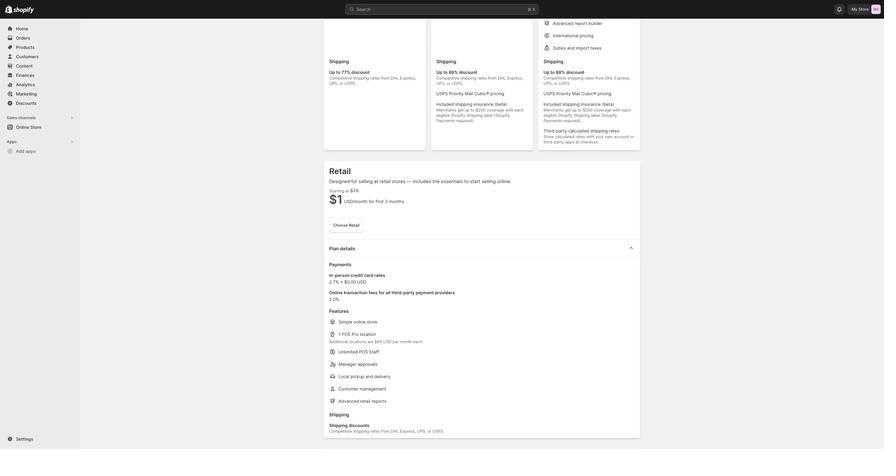 Task type: locate. For each thing, give the bounding box(es) containing it.
1 horizontal spatial insurance
[[581, 102, 601, 107]]

1 vertical spatial usd
[[383, 339, 392, 344]]

2 label from the left
[[591, 113, 600, 118]]

duties and import taxes
[[553, 45, 602, 51]]

competitive inside up to 77% discount competitive shipping rates from dhl express, ups, or usps.
[[329, 76, 352, 81]]

and right duties
[[567, 45, 575, 51]]

taxes
[[591, 45, 602, 51]]

2 horizontal spatial with
[[613, 108, 621, 113]]

0 vertical spatial retail
[[329, 167, 351, 176]]

0 horizontal spatial payments
[[329, 262, 352, 267]]

retail down customer management
[[360, 399, 371, 404]]

0 horizontal spatial cubic®
[[475, 91, 489, 96]]

online
[[354, 319, 366, 325]]

1 horizontal spatial each
[[622, 108, 631, 113]]

label
[[484, 113, 493, 118], [591, 113, 600, 118]]

1 horizontal spatial up to 88% discount competitive shipping rates from dhl express, ups, or usps.
[[544, 70, 631, 86]]

1 mail from the left
[[465, 91, 473, 96]]

0 vertical spatial pos
[[342, 332, 351, 337]]

ups, inside up to 77% discount competitive shipping rates from dhl express, ups, or usps.
[[329, 81, 339, 86]]

from inside shipping discounts competitive shipping rates from dhl express, ups, or usps.
[[381, 429, 390, 434]]

each.
[[413, 339, 424, 344]]

for inside the starting at $79 $1 usd/month for first 3 months
[[369, 199, 375, 204]]

calculated right show
[[555, 134, 575, 139]]

per
[[393, 339, 399, 344]]

0 horizontal spatial usd
[[357, 279, 367, 285]]

+
[[340, 279, 343, 285]]

for
[[351, 178, 358, 184], [369, 199, 375, 204], [379, 290, 385, 295]]

0 horizontal spatial (beta)
[[495, 102, 507, 107]]

1 vertical spatial store
[[30, 125, 41, 130]]

1 get from the left
[[458, 108, 464, 113]]

0 horizontal spatial up
[[465, 108, 470, 113]]

1 horizontal spatial reports
[[372, 399, 387, 404]]

calculated up 'checkout.'
[[568, 128, 589, 134]]

online up 2.0%
[[329, 290, 343, 295]]

required).
[[456, 118, 475, 123], [564, 118, 582, 123]]

0 horizontal spatial shopify
[[451, 113, 465, 118]]

merchants
[[437, 108, 457, 113], [544, 108, 564, 113]]

0 horizontal spatial coverage
[[487, 108, 504, 113]]

1 horizontal spatial label
[[591, 113, 600, 118]]

the
[[433, 178, 440, 184]]

stores
[[392, 178, 406, 184]]

1 horizontal spatial (shopify
[[601, 113, 617, 118]]

2 horizontal spatial up
[[544, 70, 550, 75]]

1 horizontal spatial mail
[[572, 91, 581, 96]]

0 horizontal spatial included shipping insurance (beta) merchants get up to $200 coverage with each eligible shopify shipping label (shopify payments required).
[[437, 102, 524, 123]]

apps left 'checkout.'
[[565, 140, 575, 145]]

usd left per
[[383, 339, 392, 344]]

0 horizontal spatial 88%
[[449, 70, 458, 75]]

1 vertical spatial advanced
[[339, 399, 359, 404]]

1 horizontal spatial pos
[[359, 349, 368, 355]]

shopify image
[[5, 5, 12, 13]]

2 coverage from the left
[[594, 108, 612, 113]]

to
[[336, 70, 341, 75], [444, 70, 448, 75], [551, 70, 555, 75], [471, 108, 475, 113], [578, 108, 582, 113], [464, 178, 469, 184]]

up
[[465, 108, 470, 113], [572, 108, 577, 113]]

0 vertical spatial online
[[16, 125, 29, 130]]

1 88% from the left
[[449, 70, 458, 75]]

2 vertical spatial for
[[379, 290, 385, 295]]

1 horizontal spatial required).
[[564, 118, 582, 123]]

plan
[[329, 246, 339, 251]]

1 horizontal spatial up
[[437, 70, 442, 75]]

for inside "retail designed for selling at retail stores — includes the essentials to start selling online."
[[351, 178, 358, 184]]

features
[[329, 308, 349, 314]]

store for my store
[[859, 7, 869, 12]]

usps priority mail cubic® pricing
[[437, 91, 504, 96], [544, 91, 612, 96]]

add apps button
[[4, 147, 76, 156]]

pos left the staff at left bottom
[[359, 349, 368, 355]]

1 vertical spatial third-
[[392, 290, 404, 295]]

selling
[[359, 178, 373, 184], [482, 178, 496, 184]]

1 pos pro location
[[339, 332, 376, 337]]

2 get from the left
[[565, 108, 571, 113]]

2 up to 88% discount competitive shipping rates from dhl express, ups, or usps. from the left
[[544, 70, 631, 86]]

retail up designed
[[329, 167, 351, 176]]

$79
[[350, 188, 359, 193]]

0 horizontal spatial each
[[515, 108, 524, 113]]

0 horizontal spatial selling
[[359, 178, 373, 184]]

for inside "online transaction fees for all third-party payment providers 2.0%"
[[379, 290, 385, 295]]

pos for 1
[[342, 332, 351, 337]]

1 discount from the left
[[352, 70, 370, 75]]

sales
[[7, 115, 17, 120]]

usps.
[[345, 81, 356, 86], [452, 81, 464, 86], [559, 81, 571, 86], [433, 429, 444, 434]]

2 horizontal spatial pricing
[[598, 91, 612, 96]]

0 horizontal spatial insurance
[[474, 102, 494, 107]]

reports inside list
[[372, 399, 387, 404]]

1 horizontal spatial store
[[859, 7, 869, 12]]

store inside "link"
[[30, 125, 41, 130]]

express, inside up to 77% discount competitive shipping rates from dhl express, ups, or usps.
[[400, 76, 416, 81]]

0 horizontal spatial online
[[16, 125, 29, 130]]

0 vertical spatial store
[[859, 7, 869, 12]]

0 horizontal spatial (shopify
[[494, 113, 510, 118]]

choose retail link
[[329, 218, 364, 233]]

1 horizontal spatial selling
[[482, 178, 496, 184]]

1 horizontal spatial priority
[[557, 91, 571, 96]]

2.7%
[[329, 279, 339, 285]]

2 (beta) from the left
[[602, 102, 615, 107]]

1 selling from the left
[[359, 178, 373, 184]]

pos for unlimited
[[359, 349, 368, 355]]

1 horizontal spatial third-
[[544, 140, 554, 145]]

1 horizontal spatial for
[[369, 199, 375, 204]]

1 vertical spatial reports
[[372, 399, 387, 404]]

and right pickup
[[366, 374, 373, 379]]

1 horizontal spatial merchants
[[544, 108, 564, 113]]

designed
[[329, 178, 350, 184]]

2 usps from the left
[[544, 91, 555, 96]]

0 horizontal spatial included
[[437, 102, 454, 107]]

0 vertical spatial at
[[576, 140, 580, 145]]

0 vertical spatial and
[[567, 45, 575, 51]]

pos
[[342, 332, 351, 337], [359, 349, 368, 355]]

1 up from the left
[[465, 108, 470, 113]]

analytics
[[16, 82, 35, 87]]

rates inside shipping discounts competitive shipping rates from dhl express, ups, or usps.
[[370, 429, 380, 434]]

0 horizontal spatial at
[[346, 188, 349, 193]]

basic reports
[[339, 8, 366, 14]]

1 horizontal spatial advanced
[[553, 21, 574, 26]]

payments
[[437, 118, 455, 123], [544, 118, 562, 123], [329, 262, 352, 267]]

apps inside add apps button
[[26, 149, 36, 154]]

person
[[335, 273, 350, 278]]

1 vertical spatial pos
[[359, 349, 368, 355]]

management
[[360, 386, 387, 392]]

third- down show
[[544, 140, 554, 145]]

at left 'checkout.'
[[576, 140, 580, 145]]

shopify image
[[13, 7, 34, 14]]

shipping inside shipping discounts competitive shipping rates from dhl express, ups, or usps.
[[353, 429, 369, 434]]

0 horizontal spatial merchants
[[437, 108, 457, 113]]

1 vertical spatial apps
[[26, 149, 36, 154]]

cubic®
[[475, 91, 489, 96], [582, 91, 597, 96]]

party
[[556, 128, 567, 134], [554, 140, 564, 145], [404, 290, 415, 295]]

rates
[[370, 76, 380, 81], [478, 76, 487, 81], [585, 76, 594, 81], [609, 128, 620, 134], [576, 134, 586, 139], [375, 273, 385, 278], [370, 429, 380, 434]]

2 priority from the left
[[557, 91, 571, 96]]

0 horizontal spatial pricing
[[491, 91, 504, 96]]

third-
[[544, 128, 556, 134]]

store right my
[[859, 7, 869, 12]]

months
[[389, 199, 404, 204]]

retail left stores
[[380, 178, 391, 184]]

customer management
[[339, 386, 387, 392]]

1 horizontal spatial (beta)
[[602, 102, 615, 107]]

1 horizontal spatial cubic®
[[582, 91, 597, 96]]

coverage
[[487, 108, 504, 113], [594, 108, 612, 113]]

0 horizontal spatial advanced
[[339, 399, 359, 404]]

2 (shopify from the left
[[601, 113, 617, 118]]

1 horizontal spatial at
[[374, 178, 379, 184]]

to inside up to 77% discount competitive shipping rates from dhl express, ups, or usps.
[[336, 70, 341, 75]]

advanced report builder
[[553, 21, 603, 26]]

0 horizontal spatial label
[[484, 113, 493, 118]]

with
[[506, 108, 514, 113], [613, 108, 621, 113], [587, 134, 595, 139]]

pos right 1
[[342, 332, 351, 337]]

2 up from the left
[[572, 108, 577, 113]]

1 cubic® from the left
[[475, 91, 489, 96]]

2 88% from the left
[[556, 70, 565, 75]]

1 vertical spatial online
[[329, 290, 343, 295]]

online down the "sales channels"
[[16, 125, 29, 130]]

0 vertical spatial retail
[[380, 178, 391, 184]]

each
[[515, 108, 524, 113], [622, 108, 631, 113]]

credit
[[351, 273, 363, 278]]

online for online store
[[16, 125, 29, 130]]

store for online store
[[30, 125, 41, 130]]

0 vertical spatial advanced
[[553, 21, 574, 26]]

2.0%
[[329, 297, 339, 302]]

selling right start
[[482, 178, 496, 184]]

import
[[576, 45, 590, 51]]

eligible
[[437, 113, 450, 118], [544, 113, 557, 118]]

competitive inside shipping discounts competitive shipping rates from dhl express, ups, or usps.
[[329, 429, 352, 434]]

88%
[[449, 70, 458, 75], [556, 70, 565, 75]]

for up '$79'
[[351, 178, 358, 184]]

0 horizontal spatial pos
[[342, 332, 351, 337]]

with inside third-party calculated shipping rates show calculated rates with your own account or third-party apps at checkout.
[[587, 134, 595, 139]]

rates inside in-person credit card rates 2.7% + $0.00 usd
[[375, 273, 385, 278]]

list
[[544, 0, 635, 53], [437, 69, 528, 145], [544, 69, 635, 145], [329, 272, 635, 303], [329, 319, 635, 406]]

store
[[367, 319, 378, 325]]

0 vertical spatial apps
[[565, 140, 575, 145]]

0 horizontal spatial up to 88% discount competitive shipping rates from dhl express, ups, or usps.
[[437, 70, 523, 86]]

2 insurance from the left
[[581, 102, 601, 107]]

0 horizontal spatial usps
[[437, 91, 448, 96]]

1 (beta) from the left
[[495, 102, 507, 107]]

my store image
[[872, 5, 881, 14]]

selling up '$79'
[[359, 178, 373, 184]]

⌘ k
[[528, 7, 536, 12]]

store
[[859, 7, 869, 12], [30, 125, 41, 130]]

0 vertical spatial usd
[[357, 279, 367, 285]]

1 vertical spatial retail
[[349, 223, 360, 228]]

online inside "online transaction fees for all third-party payment providers 2.0%"
[[329, 290, 343, 295]]

builder
[[589, 21, 603, 26]]

apps right add
[[26, 149, 36, 154]]

0 horizontal spatial eligible
[[437, 113, 450, 118]]

1 vertical spatial for
[[369, 199, 375, 204]]

1 vertical spatial party
[[554, 140, 564, 145]]

up to 88% discount competitive shipping rates from dhl express, ups, or usps.
[[437, 70, 523, 86], [544, 70, 631, 86]]

1 horizontal spatial usps priority mail cubic® pricing
[[544, 91, 612, 96]]

up to 77% discount competitive shipping rates from dhl express, ups, or usps.
[[329, 70, 416, 86]]

at up the starting at $79 $1 usd/month for first 3 months
[[374, 178, 379, 184]]

0 vertical spatial for
[[351, 178, 358, 184]]

1 $200 from the left
[[476, 108, 486, 113]]

for left the first
[[369, 199, 375, 204]]

1 horizontal spatial get
[[565, 108, 571, 113]]

1 horizontal spatial discount
[[459, 70, 477, 75]]

products
[[16, 45, 35, 50]]

2 shopify from the left
[[558, 113, 573, 118]]

0 horizontal spatial apps
[[26, 149, 36, 154]]

1 vertical spatial at
[[374, 178, 379, 184]]

staff
[[369, 349, 379, 355]]

competitive
[[329, 76, 352, 81], [437, 76, 459, 81], [544, 76, 567, 81], [329, 429, 352, 434]]

0 horizontal spatial with
[[506, 108, 514, 113]]

1 insurance from the left
[[474, 102, 494, 107]]

for left all
[[379, 290, 385, 295]]

third- right all
[[392, 290, 404, 295]]

0 horizontal spatial required).
[[456, 118, 475, 123]]

from inside up to 77% discount competitive shipping rates from dhl express, ups, or usps.
[[381, 76, 390, 81]]

1 horizontal spatial up
[[572, 108, 577, 113]]

or
[[340, 81, 344, 86], [447, 81, 451, 86], [554, 81, 558, 86], [631, 134, 635, 139], [428, 429, 431, 434]]

2 discount from the left
[[459, 70, 477, 75]]

1 vertical spatial and
[[366, 374, 373, 379]]

dhl
[[391, 76, 399, 81], [498, 76, 506, 81], [605, 76, 613, 81], [391, 429, 399, 434]]

2 vertical spatial party
[[404, 290, 415, 295]]

1 horizontal spatial usps
[[544, 91, 555, 96]]

(shopify
[[494, 113, 510, 118], [601, 113, 617, 118]]

marketing link
[[4, 89, 76, 99]]

0 horizontal spatial $200
[[476, 108, 486, 113]]

retail
[[380, 178, 391, 184], [360, 399, 371, 404]]

online
[[16, 125, 29, 130], [329, 290, 343, 295]]

2 mail from the left
[[572, 91, 581, 96]]

1 horizontal spatial payments
[[437, 118, 455, 123]]

retail right choose
[[349, 223, 360, 228]]

advanced for advanced report builder
[[553, 21, 574, 26]]

approvals
[[358, 362, 378, 367]]

pro
[[352, 332, 359, 337]]

advanced down customer
[[339, 399, 359, 404]]

at left '$79'
[[346, 188, 349, 193]]

are
[[368, 339, 374, 344]]

2 horizontal spatial for
[[379, 290, 385, 295]]

0 horizontal spatial reports
[[351, 8, 366, 14]]

list containing in-person credit card rates
[[329, 272, 635, 303]]

0 vertical spatial third-
[[544, 140, 554, 145]]

online inside "link"
[[16, 125, 29, 130]]

2 horizontal spatial at
[[576, 140, 580, 145]]

1 horizontal spatial with
[[587, 134, 595, 139]]

0 horizontal spatial third-
[[392, 290, 404, 295]]

reports down management
[[372, 399, 387, 404]]

local
[[339, 374, 350, 379]]

international pricing
[[553, 33, 594, 38]]

local pickup and delivery
[[339, 374, 391, 379]]

0 horizontal spatial priority
[[449, 91, 464, 96]]

store down sales channels button
[[30, 125, 41, 130]]

reports right basic
[[351, 8, 366, 14]]

2 up from the left
[[437, 70, 442, 75]]

advanced up international
[[553, 21, 574, 26]]

express, inside shipping discounts competitive shipping rates from dhl express, ups, or usps.
[[400, 429, 416, 434]]

1 up from the left
[[329, 70, 335, 75]]

(beta)
[[495, 102, 507, 107], [602, 102, 615, 107]]

1 horizontal spatial shopify
[[558, 113, 573, 118]]

0 horizontal spatial usps priority mail cubic® pricing
[[437, 91, 504, 96]]

0 horizontal spatial store
[[30, 125, 41, 130]]

and
[[567, 45, 575, 51], [366, 374, 373, 379]]

first
[[376, 199, 384, 204]]

apps
[[565, 140, 575, 145], [26, 149, 36, 154]]

0 horizontal spatial discount
[[352, 70, 370, 75]]

orders
[[16, 35, 30, 41]]

or inside shipping discounts competitive shipping rates from dhl express, ups, or usps.
[[428, 429, 431, 434]]

express,
[[400, 76, 416, 81], [507, 76, 523, 81], [615, 76, 631, 81], [400, 429, 416, 434]]

usd down credit
[[357, 279, 367, 285]]



Task type: describe. For each thing, give the bounding box(es) containing it.
or inside up to 77% discount competitive shipping rates from dhl express, ups, or usps.
[[340, 81, 344, 86]]

products link
[[4, 43, 76, 52]]

unlimited
[[339, 349, 358, 355]]

duties
[[553, 45, 566, 51]]

third- inside "online transaction fees for all third-party payment providers 2.0%"
[[392, 290, 404, 295]]

apps
[[7, 139, 17, 144]]

1
[[339, 332, 341, 337]]

sales channels button
[[4, 113, 76, 123]]

at inside "retail designed for selling at retail stores — includes the essentials to start selling online."
[[374, 178, 379, 184]]

shipping inside up to 77% discount competitive shipping rates from dhl express, ups, or usps.
[[353, 76, 369, 81]]

2 merchants from the left
[[544, 108, 564, 113]]

show
[[544, 134, 554, 139]]

1 up to 88% discount competitive shipping rates from dhl express, ups, or usps. from the left
[[437, 70, 523, 86]]

usd inside in-person credit card rates 2.7% + $0.00 usd
[[357, 279, 367, 285]]

my
[[852, 7, 858, 12]]

77%
[[342, 70, 350, 75]]

basic
[[339, 8, 350, 14]]

list containing simple online store
[[329, 319, 635, 406]]

1 shopify from the left
[[451, 113, 465, 118]]

1 included shipping insurance (beta) merchants get up to $200 coverage with each eligible shopify shipping label (shopify payments required). from the left
[[437, 102, 524, 123]]

marketing
[[16, 91, 37, 97]]

3
[[385, 199, 388, 204]]

choose
[[333, 223, 348, 228]]

discounts
[[349, 423, 370, 428]]

1 usps from the left
[[437, 91, 448, 96]]

add
[[16, 149, 24, 154]]

at inside third-party calculated shipping rates show calculated rates with your own account or third-party apps at checkout.
[[576, 140, 580, 145]]

1 eligible from the left
[[437, 113, 450, 118]]

plan details button
[[324, 239, 640, 257]]

$0.00
[[344, 279, 356, 285]]

orders link
[[4, 33, 76, 43]]

own
[[605, 134, 613, 139]]

customer
[[339, 386, 359, 392]]

apps button
[[4, 137, 76, 147]]

online for online transaction fees for all third-party payment providers 2.0%
[[329, 290, 343, 295]]

start
[[470, 178, 481, 184]]

1 each from the left
[[515, 108, 524, 113]]

usps. inside shipping discounts competitive shipping rates from dhl express, ups, or usps.
[[433, 429, 444, 434]]

1 required). from the left
[[456, 118, 475, 123]]

delivery
[[374, 374, 391, 379]]

2 cubic® from the left
[[582, 91, 597, 96]]

usd/month
[[344, 199, 368, 204]]

$89
[[375, 339, 382, 344]]

rates inside up to 77% discount competitive shipping rates from dhl express, ups, or usps.
[[370, 76, 380, 81]]

in-person credit card rates 2.7% + $0.00 usd
[[329, 273, 385, 285]]

analytics link
[[4, 80, 76, 89]]

choose retail
[[333, 223, 360, 228]]

shipping inside shipping discounts competitive shipping rates from dhl express, ups, or usps.
[[329, 423, 348, 428]]

account
[[614, 134, 630, 139]]

unlimited pos staff
[[339, 349, 379, 355]]

shipping inside third-party calculated shipping rates show calculated rates with your own account or third-party apps at checkout.
[[591, 128, 608, 134]]

discounts link
[[4, 99, 76, 108]]

1 included from the left
[[437, 102, 454, 107]]

at inside the starting at $79 $1 usd/month for first 3 months
[[346, 188, 349, 193]]

to inside "retail designed for selling at retail stores — includes the essentials to start selling online."
[[464, 178, 469, 184]]

home
[[16, 26, 28, 31]]

or inside third-party calculated shipping rates show calculated rates with your own account or third-party apps at checkout.
[[631, 134, 635, 139]]

all
[[386, 290, 391, 295]]

details
[[340, 246, 355, 251]]

finances link
[[4, 71, 76, 80]]

0 vertical spatial calculated
[[568, 128, 589, 134]]

1 (shopify from the left
[[494, 113, 510, 118]]

transaction
[[344, 290, 368, 295]]

k
[[533, 7, 536, 12]]

customers link
[[4, 52, 76, 61]]

3 discount from the left
[[566, 70, 585, 75]]

starting at $79 $1 usd/month for first 3 months
[[329, 188, 404, 207]]

apps inside third-party calculated shipping rates show calculated rates with your own account or third-party apps at checkout.
[[565, 140, 575, 145]]

⌘
[[528, 7, 532, 12]]

online store
[[16, 125, 41, 130]]

in-
[[329, 273, 335, 278]]

retail inside "retail designed for selling at retail stores — includes the essentials to start selling online."
[[380, 178, 391, 184]]

2 included shipping insurance (beta) merchants get up to $200 coverage with each eligible shopify shipping label (shopify payments required). from the left
[[544, 102, 631, 123]]

1 merchants from the left
[[437, 108, 457, 113]]

my store
[[852, 7, 869, 12]]

includes
[[413, 178, 431, 184]]

checkout.
[[581, 140, 599, 145]]

additional locations are $89 usd per month each.
[[329, 339, 424, 344]]

online store link
[[4, 123, 76, 132]]

advanced retail reports
[[339, 399, 387, 404]]

0 vertical spatial party
[[556, 128, 567, 134]]

2 horizontal spatial payments
[[544, 118, 562, 123]]

retail designed for selling at retail stores — includes the essentials to start selling online.
[[329, 167, 512, 184]]

pickup
[[351, 374, 364, 379]]

1 label from the left
[[484, 113, 493, 118]]

plan details
[[329, 246, 355, 251]]

report
[[575, 21, 588, 26]]

2 required). from the left
[[564, 118, 582, 123]]

settings
[[16, 437, 33, 442]]

retail inside "retail designed for selling at retail stores — includes the essentials to start selling online."
[[329, 167, 351, 176]]

2 usps priority mail cubic® pricing from the left
[[544, 91, 612, 96]]

online.
[[497, 178, 512, 184]]

online transaction fees for all third-party payment providers 2.0%
[[329, 290, 455, 302]]

2 included from the left
[[544, 102, 561, 107]]

party inside "online transaction fees for all third-party payment providers 2.0%"
[[404, 290, 415, 295]]

up inside up to 77% discount competitive shipping rates from dhl express, ups, or usps.
[[329, 70, 335, 75]]

0 vertical spatial reports
[[351, 8, 366, 14]]

month
[[400, 339, 412, 344]]

1 coverage from the left
[[487, 108, 504, 113]]

2 each from the left
[[622, 108, 631, 113]]

dhl inside up to 77% discount competitive shipping rates from dhl express, ups, or usps.
[[391, 76, 399, 81]]

finances
[[16, 73, 35, 78]]

1 horizontal spatial and
[[567, 45, 575, 51]]

1 horizontal spatial usd
[[383, 339, 392, 344]]

—
[[407, 178, 412, 184]]

discounts
[[16, 101, 37, 106]]

card
[[364, 273, 374, 278]]

1 horizontal spatial pricing
[[580, 33, 594, 38]]

essentials
[[441, 178, 463, 184]]

2 $200 from the left
[[583, 108, 593, 113]]

usps. inside up to 77% discount competitive shipping rates from dhl express, ups, or usps.
[[345, 81, 356, 86]]

online store button
[[0, 123, 80, 132]]

ups, inside shipping discounts competitive shipping rates from dhl express, ups, or usps.
[[417, 429, 426, 434]]

shipping discounts competitive shipping rates from dhl express, ups, or usps.
[[329, 423, 444, 434]]

sales channels
[[7, 115, 36, 120]]

content link
[[4, 61, 76, 71]]

third- inside third-party calculated shipping rates show calculated rates with your own account or third-party apps at checkout.
[[544, 140, 554, 145]]

simple online store
[[339, 319, 378, 325]]

1 vertical spatial calculated
[[555, 134, 575, 139]]

1 vertical spatial retail
[[360, 399, 371, 404]]

2 selling from the left
[[482, 178, 496, 184]]

list containing advanced report builder
[[544, 0, 635, 53]]

1 usps priority mail cubic® pricing from the left
[[437, 91, 504, 96]]

$1
[[329, 192, 343, 207]]

locations
[[349, 339, 366, 344]]

2 eligible from the left
[[544, 113, 557, 118]]

dhl inside shipping discounts competitive shipping rates from dhl express, ups, or usps.
[[391, 429, 399, 434]]

3 up from the left
[[544, 70, 550, 75]]

1 priority from the left
[[449, 91, 464, 96]]

payment
[[416, 290, 434, 295]]

manager approvals
[[339, 362, 378, 367]]

manager
[[339, 362, 357, 367]]

settings link
[[4, 435, 76, 444]]

discount inside up to 77% discount competitive shipping rates from dhl express, ups, or usps.
[[352, 70, 370, 75]]

advanced for advanced retail reports
[[339, 399, 359, 404]]



Task type: vqa. For each thing, say whether or not it's contained in the screenshot.
Online to the left
yes



